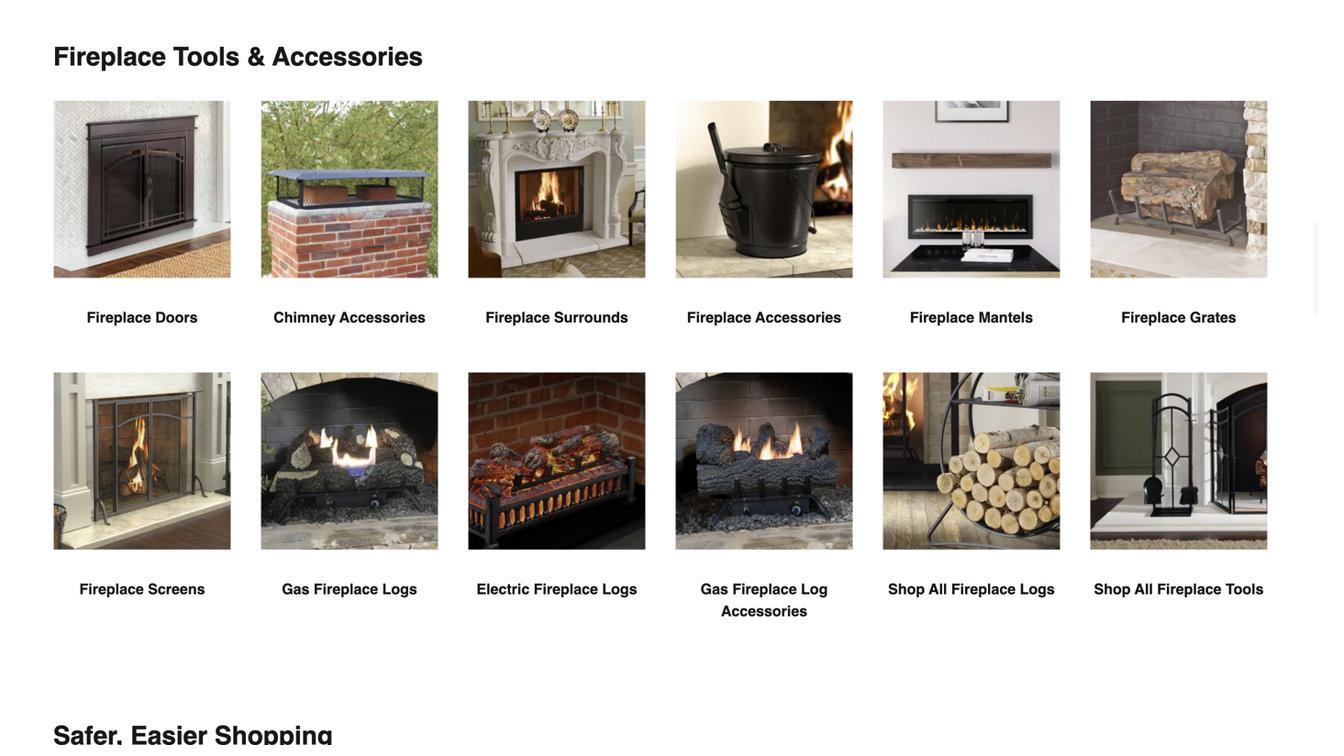 Task type: describe. For each thing, give the bounding box(es) containing it.
accessories inside gas fireplace log accessories
[[721, 603, 808, 620]]

fireplace surrounds link
[[468, 101, 646, 373]]

logs for electric fireplace logs
[[602, 581, 637, 598]]

electric fireplace logs link
[[468, 373, 646, 645]]

doors
[[155, 309, 198, 326]]

a fireplace grate holding unlit logs. image
[[1090, 101, 1268, 278]]

logs inside shop all fireplace logs link
[[1020, 581, 1055, 598]]

fireplace doors link
[[53, 101, 231, 373]]

all for shop all fireplace tools
[[1135, 581, 1153, 598]]

0 horizontal spatial tools
[[173, 42, 240, 72]]

a black rectangular chimney cap with grillwork installed at the top of a red brick chimney. image
[[261, 101, 439, 278]]

a set of gas fireplace logs lit in an arched fireplace with a black brick panel interior. image
[[261, 373, 439, 550]]

screens
[[148, 581, 205, 598]]

fireplace mantels link
[[883, 101, 1061, 373]]

shop all fireplace logs link
[[883, 373, 1061, 645]]

shop for shop all fireplace tools
[[1094, 581, 1131, 598]]

a set of gas fireplace logs lit in an arched fireplace with a red brick panel interior. image
[[675, 373, 853, 550]]

gas for gas fireplace logs
[[282, 581, 310, 598]]

shop all fireplace logs
[[888, 581, 1055, 598]]

shop for shop all fireplace logs
[[888, 581, 925, 598]]

a gray metal mesh fireplace screen in front of a roaring fire. image
[[53, 373, 231, 550]]

fireplace accessories link
[[675, 101, 853, 373]]

log
[[801, 581, 828, 598]]

an ornate beige cast stone fireplace surround with a lit fire in a living room. image
[[468, 101, 646, 278]]

fireplace inside 'link'
[[1157, 581, 1222, 598]]

fireplace surrounds
[[486, 309, 628, 326]]

fireplace grates link
[[1090, 101, 1268, 373]]

chimney accessories
[[274, 309, 426, 326]]



Task type: vqa. For each thing, say whether or not it's contained in the screenshot.
customer
no



Task type: locate. For each thing, give the bounding box(es) containing it.
1 gas from the left
[[282, 581, 310, 598]]

chimney accessories link
[[261, 101, 439, 373]]

surrounds
[[554, 309, 628, 326]]

all for shop all fireplace logs
[[929, 581, 947, 598]]

tools inside 'link'
[[1226, 581, 1264, 598]]

a faux wood fireplace mantel above an electric fireplace on a wall in a living room. image
[[883, 101, 1061, 278]]

accessories
[[272, 42, 423, 72], [339, 309, 426, 326], [755, 309, 842, 326], [721, 603, 808, 620]]

2 gas from the left
[[701, 581, 728, 598]]

2 horizontal spatial logs
[[1020, 581, 1055, 598]]

0 horizontal spatial logs
[[382, 581, 417, 598]]

1 all from the left
[[929, 581, 947, 598]]

fireplace grates
[[1122, 309, 1237, 326]]

1 horizontal spatial tools
[[1226, 581, 1264, 598]]

0 vertical spatial tools
[[173, 42, 240, 72]]

a five piece set of black iron fireplace tools with stand beside a fireplace. image
[[1090, 373, 1268, 550]]

a black ash bucket on a hearth with flames in a fireplace in the background. image
[[675, 101, 853, 278]]

a circular log holder with a shelf for accessories full of firewood, set up next to a fireplace. image
[[883, 373, 1061, 550]]

1 logs from the left
[[382, 581, 417, 598]]

shop
[[888, 581, 925, 598], [1094, 581, 1131, 598]]

3 logs from the left
[[1020, 581, 1055, 598]]

fireplace doors
[[87, 309, 198, 326]]

electric
[[477, 581, 530, 598]]

2 logs from the left
[[602, 581, 637, 598]]

&
[[247, 42, 265, 72]]

shop inside shop all fireplace logs link
[[888, 581, 925, 598]]

gas fireplace logs
[[282, 581, 417, 598]]

gas fireplace log accessories
[[701, 581, 828, 620]]

electric fireplace logs
[[477, 581, 637, 598]]

shop all fireplace tools
[[1094, 581, 1264, 598]]

1 horizontal spatial logs
[[602, 581, 637, 598]]

logs inside electric fireplace logs link
[[602, 581, 637, 598]]

1 horizontal spatial gas
[[701, 581, 728, 598]]

all
[[929, 581, 947, 598], [1135, 581, 1153, 598]]

fireplace
[[53, 42, 166, 72], [87, 309, 151, 326], [486, 309, 550, 326], [687, 309, 752, 326], [910, 309, 975, 326], [1122, 309, 1186, 326], [79, 581, 144, 598], [314, 581, 378, 598], [534, 581, 598, 598], [732, 581, 797, 598], [951, 581, 1016, 598], [1157, 581, 1222, 598]]

fireplace mantels
[[910, 309, 1033, 326]]

grates
[[1190, 309, 1237, 326]]

0 horizontal spatial shop
[[888, 581, 925, 598]]

0 horizontal spatial gas
[[282, 581, 310, 598]]

shop all fireplace tools link
[[1090, 373, 1268, 645]]

gas inside gas fireplace log accessories
[[701, 581, 728, 598]]

gas for gas fireplace log accessories
[[701, 581, 728, 598]]

logs
[[382, 581, 417, 598], [602, 581, 637, 598], [1020, 581, 1055, 598]]

gas fireplace log accessories link
[[675, 373, 853, 667]]

gas
[[282, 581, 310, 598], [701, 581, 728, 598]]

fireplace screens
[[79, 581, 205, 598]]

chimney
[[274, 309, 336, 326]]

fireplace tools & accessories
[[53, 42, 423, 72]]

a black grate holding electric fireplace logs with a realistic glowing ember bed. image
[[468, 373, 646, 550]]

1 shop from the left
[[888, 581, 925, 598]]

0 horizontal spatial all
[[929, 581, 947, 598]]

tools
[[173, 42, 240, 72], [1226, 581, 1264, 598]]

logs for gas fireplace logs
[[382, 581, 417, 598]]

all inside 'link'
[[1135, 581, 1153, 598]]

shop inside shop all fireplace tools 'link'
[[1094, 581, 1131, 598]]

fireplace inside gas fireplace log accessories
[[732, 581, 797, 598]]

1 horizontal spatial all
[[1135, 581, 1153, 598]]

logs inside gas fireplace logs link
[[382, 581, 417, 598]]

2 shop from the left
[[1094, 581, 1131, 598]]

mantels
[[979, 309, 1033, 326]]

2 all from the left
[[1135, 581, 1153, 598]]

gas fireplace logs link
[[261, 373, 439, 645]]

fireplace accessories
[[687, 309, 842, 326]]

fireplace screens link
[[53, 373, 231, 645]]

an oil-rubbed bronze set of fireplace doors. image
[[53, 101, 231, 278]]

1 horizontal spatial shop
[[1094, 581, 1131, 598]]

1 vertical spatial tools
[[1226, 581, 1264, 598]]



